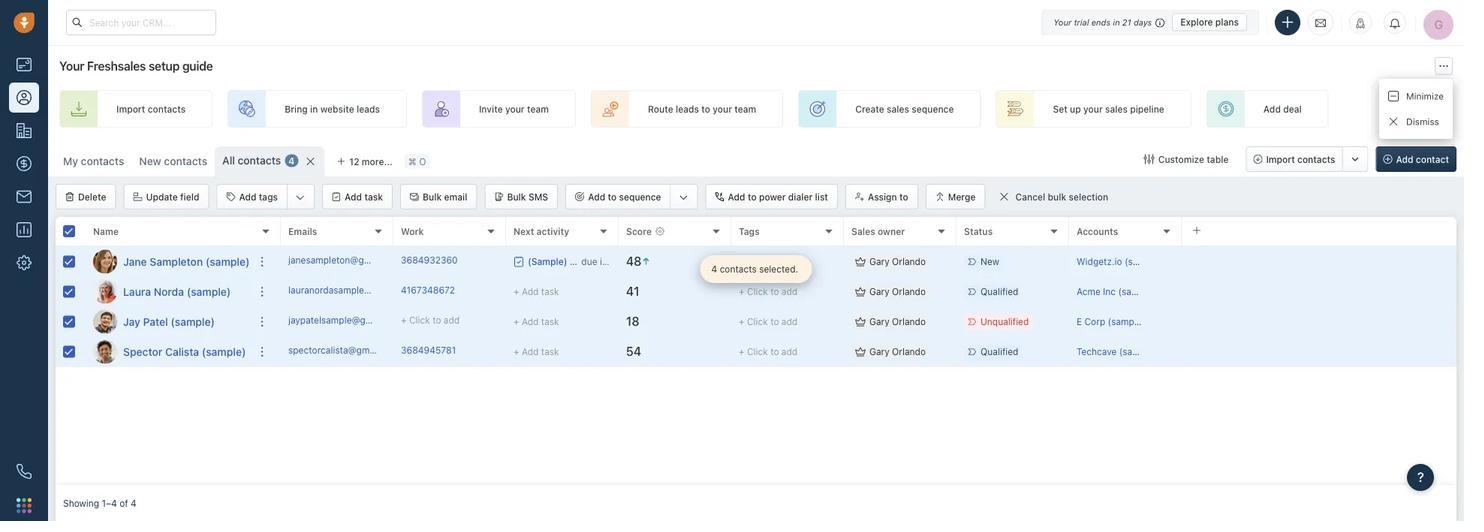 Task type: vqa. For each thing, say whether or not it's contained in the screenshot.
41's gary
yes



Task type: describe. For each thing, give the bounding box(es) containing it.
new for new contacts
[[139, 155, 161, 168]]

add to sequence group
[[566, 184, 698, 210]]

delete
[[78, 192, 106, 202]]

route
[[648, 104, 674, 114]]

click for 41
[[747, 287, 768, 297]]

container_wx8msf4aqz5i3rn1 image for cancel bulk selection
[[999, 192, 1010, 202]]

create sales sequence
[[856, 104, 954, 114]]

container_wx8msf4aqz5i3rn1 image for 18
[[856, 317, 866, 327]]

j image
[[93, 310, 117, 334]]

add deal
[[1264, 104, 1302, 114]]

freshsales
[[87, 59, 146, 73]]

task for 18
[[541, 317, 559, 327]]

sequence for add to sequence
[[619, 192, 661, 202]]

import contacts link
[[59, 90, 213, 128]]

name row
[[56, 217, 281, 247]]

sales
[[852, 226, 876, 237]]

widgetz.io
[[1077, 256, 1123, 267]]

container_wx8msf4aqz5i3rn1 image for 41
[[856, 287, 866, 297]]

cancel bulk selection
[[1016, 192, 1109, 202]]

j image
[[93, 250, 117, 274]]

add for add tags
[[239, 192, 257, 202]]

row group containing 48
[[281, 247, 1457, 367]]

jay patel (sample) link
[[123, 314, 215, 329]]

patel
[[143, 315, 168, 328]]

contacts inside grid
[[720, 264, 757, 275]]

41
[[626, 284, 640, 299]]

next
[[514, 226, 534, 237]]

1 + click to add from the top
[[739, 256, 798, 267]]

explore plans link
[[1173, 13, 1248, 31]]

48
[[626, 254, 642, 269]]

to inside the assign to button
[[900, 192, 909, 202]]

1 gary orlando from the top
[[870, 256, 926, 267]]

more...
[[362, 156, 393, 167]]

press space to deselect this row. row containing jane sampleton (sample)
[[56, 247, 281, 277]]

spectorcalista@gmail.com 3684945781
[[288, 345, 456, 356]]

cell for 41
[[1182, 277, 1457, 306]]

trial
[[1074, 17, 1090, 27]]

angle down image for add to sequence
[[680, 190, 689, 205]]

4 contacts selected.
[[712, 264, 799, 275]]

cancel
[[1016, 192, 1046, 202]]

gary orlando for 18
[[870, 317, 926, 327]]

import for import contacts link
[[116, 104, 145, 114]]

setup
[[149, 59, 180, 73]]

orlando for 41
[[892, 287, 926, 297]]

spectorcalista@gmail.com
[[288, 345, 400, 356]]

1 gary from the top
[[870, 256, 890, 267]]

route leads to your team link
[[591, 90, 784, 128]]

12 more... button
[[329, 151, 401, 172]]

phone element
[[9, 457, 39, 487]]

merge button
[[926, 184, 986, 210]]

explore
[[1181, 17, 1214, 27]]

press space to deselect this row. row containing 48
[[281, 247, 1457, 277]]

+ click to add for 54
[[739, 347, 798, 357]]

s image
[[93, 340, 117, 364]]

leads inside route leads to your team link
[[676, 104, 699, 114]]

dialer
[[789, 192, 813, 202]]

customize table
[[1159, 154, 1229, 165]]

guide
[[182, 59, 213, 73]]

status
[[965, 226, 993, 237]]

3684945781
[[401, 345, 456, 356]]

contacts right the my
[[81, 155, 124, 168]]

1 sales from the left
[[887, 104, 910, 114]]

all contacts 4
[[222, 154, 295, 167]]

add for 41
[[782, 287, 798, 297]]

phone image
[[17, 464, 32, 479]]

3684932360
[[401, 255, 458, 265]]

set up your sales pipeline link
[[996, 90, 1192, 128]]

my
[[63, 155, 78, 168]]

laura
[[123, 285, 151, 298]]

(sample) up "acme inc (sample)"
[[1125, 256, 1163, 267]]

container_wx8msf4aqz5i3rn1 image for customize table
[[1145, 154, 1155, 165]]

add task
[[345, 192, 383, 202]]

create
[[856, 104, 885, 114]]

Search your CRM... text field
[[66, 10, 216, 35]]

days
[[1134, 17, 1152, 27]]

table
[[1207, 154, 1229, 165]]

add tags group
[[217, 184, 315, 210]]

route leads to your team
[[648, 104, 757, 114]]

leads inside bring in website leads link
[[357, 104, 380, 114]]

techcave
[[1077, 347, 1117, 357]]

new for new
[[981, 256, 1000, 267]]

menu containing minimize
[[1380, 79, 1453, 139]]

sms
[[529, 192, 548, 202]]

to inside add to sequence button
[[608, 192, 617, 202]]

press space to deselect this row. row containing 18
[[281, 307, 1457, 337]]

jane sampleton (sample)
[[123, 255, 250, 268]]

add for add task
[[345, 192, 362, 202]]

janesampleton@gmail.com 3684932360
[[288, 255, 458, 265]]

gary orlando for 41
[[870, 287, 926, 297]]

contacts down setup
[[148, 104, 186, 114]]

add tags
[[239, 192, 278, 202]]

add deal link
[[1207, 90, 1329, 128]]

calista
[[165, 346, 199, 358]]

import contacts for import contacts button
[[1267, 154, 1336, 165]]

3 your from the left
[[1084, 104, 1103, 114]]

freshworks switcher image
[[17, 498, 32, 513]]

selection
[[1069, 192, 1109, 202]]

e
[[1077, 317, 1083, 327]]

assign
[[868, 192, 897, 202]]

plans
[[1216, 17, 1239, 27]]

of
[[120, 498, 128, 508]]

task for 41
[[541, 287, 559, 297]]

12
[[350, 156, 359, 167]]

+ click to add for 41
[[739, 287, 798, 297]]

e corp (sample)
[[1077, 317, 1146, 327]]

+ add task for 54
[[514, 347, 559, 357]]

bulk for bulk sms
[[507, 192, 526, 202]]

assign to button
[[846, 184, 919, 210]]

bulk
[[1048, 192, 1067, 202]]

click for 18
[[747, 317, 768, 327]]

set
[[1053, 104, 1068, 114]]

bulk email
[[423, 192, 468, 202]]

4 inside grid
[[712, 264, 718, 275]]

cell for 18
[[1182, 307, 1457, 337]]

sequence for create sales sequence
[[912, 104, 954, 114]]

1 horizontal spatial in
[[1113, 17, 1120, 27]]

add tags button
[[217, 185, 287, 209]]

cell for 54
[[1182, 337, 1457, 367]]

acme inc (sample)
[[1077, 287, 1156, 297]]

email
[[444, 192, 468, 202]]

contacts up field
[[164, 155, 207, 168]]

field
[[180, 192, 199, 202]]

add to sequence
[[588, 192, 661, 202]]

add for add deal
[[1264, 104, 1281, 114]]

list
[[815, 192, 828, 202]]

+ click to add for 18
[[739, 317, 798, 327]]

your for your trial ends in 21 days
[[1054, 17, 1072, 27]]

(sample) for laura norda (sample)
[[187, 285, 231, 298]]

2 sales from the left
[[1106, 104, 1128, 114]]

laura norda (sample)
[[123, 285, 231, 298]]

18
[[626, 314, 640, 329]]

gary for 41
[[870, 287, 890, 297]]

inc
[[1104, 287, 1116, 297]]

lauranordasample@gmail.com link
[[288, 284, 416, 300]]

2 team from the left
[[735, 104, 757, 114]]

unqualified
[[981, 317, 1029, 327]]

(sample) for jay patel (sample)
[[171, 315, 215, 328]]

add to sequence button
[[566, 185, 670, 209]]



Task type: locate. For each thing, give the bounding box(es) containing it.
import down add deal at the right of the page
[[1267, 154, 1296, 165]]

1 orlando from the top
[[892, 256, 926, 267]]

qualified down unqualified
[[981, 347, 1019, 357]]

techcave (sample) link
[[1077, 347, 1157, 357]]

contacts right all
[[238, 154, 281, 167]]

1 vertical spatial in
[[310, 104, 318, 114]]

4 left selected.
[[712, 264, 718, 275]]

1 horizontal spatial team
[[735, 104, 757, 114]]

task for 54
[[541, 347, 559, 357]]

(sample) up spector calista (sample)
[[171, 315, 215, 328]]

l image
[[93, 280, 117, 304]]

0 vertical spatial sequence
[[912, 104, 954, 114]]

grid
[[56, 216, 1457, 485]]

1 vertical spatial import contacts
[[1267, 154, 1336, 165]]

new
[[139, 155, 161, 168], [981, 256, 1000, 267]]

jaypatelsample@gmail.com link
[[288, 314, 404, 330]]

4 inside all contacts 4
[[289, 155, 295, 166]]

1 horizontal spatial sequence
[[912, 104, 954, 114]]

cell
[[1182, 247, 1457, 276], [1182, 277, 1457, 306], [1182, 307, 1457, 337], [1182, 337, 1457, 367]]

angle down image right add to sequence
[[680, 190, 689, 205]]

container_wx8msf4aqz5i3rn1 image for 54
[[856, 347, 866, 357]]

1 vertical spatial sequence
[[619, 192, 661, 202]]

delete button
[[56, 184, 116, 210]]

import contacts
[[116, 104, 186, 114], [1267, 154, 1336, 165]]

click
[[747, 256, 768, 267], [747, 287, 768, 297], [409, 315, 430, 326], [747, 317, 768, 327], [747, 347, 768, 357]]

import contacts group
[[1246, 146, 1369, 172]]

angle down image inside add tags group
[[296, 190, 305, 205]]

3 orlando from the top
[[892, 317, 926, 327]]

add for add to power dialer list
[[728, 192, 746, 202]]

import for import contacts button
[[1267, 154, 1296, 165]]

bulk sms button
[[485, 184, 558, 210]]

sampleton
[[150, 255, 203, 268]]

jane sampleton (sample) link
[[123, 254, 250, 269]]

1–4
[[102, 498, 117, 508]]

2 + add task from the top
[[514, 317, 559, 327]]

import contacts button
[[1246, 146, 1343, 172]]

+ add task for 18
[[514, 317, 559, 327]]

laura norda (sample) link
[[123, 284, 231, 299]]

spector calista (sample)
[[123, 346, 246, 358]]

container_wx8msf4aqz5i3rn1 image left dismiss
[[1389, 116, 1399, 127]]

+
[[739, 256, 745, 267], [739, 287, 745, 297], [514, 287, 519, 297], [401, 315, 407, 326], [739, 317, 745, 327], [514, 317, 519, 327], [739, 347, 745, 357], [514, 347, 519, 357]]

minimize
[[1407, 91, 1444, 101]]

next activity
[[514, 226, 570, 237]]

add inside "button"
[[1397, 154, 1414, 165]]

angle down image right tags
[[296, 190, 305, 205]]

corp
[[1085, 317, 1106, 327]]

in left 21 at right top
[[1113, 17, 1120, 27]]

all
[[222, 154, 235, 167]]

1 team from the left
[[527, 104, 549, 114]]

contacts inside button
[[1298, 154, 1336, 165]]

4 gary orlando from the top
[[870, 347, 926, 357]]

name column header
[[86, 217, 281, 247]]

grid containing 48
[[56, 216, 1457, 485]]

angle down image for add tags
[[296, 190, 305, 205]]

0 vertical spatial new
[[139, 155, 161, 168]]

import contacts for import contacts link
[[116, 104, 186, 114]]

container_wx8msf4aqz5i3rn1 image
[[514, 257, 524, 267], [856, 257, 866, 267], [856, 287, 866, 297], [856, 317, 866, 327], [856, 347, 866, 357]]

spectorcalista@gmail.com link
[[288, 344, 400, 360]]

container_wx8msf4aqz5i3rn1 image for dismiss
[[1389, 116, 1399, 127]]

gary orlando for 54
[[870, 347, 926, 357]]

0 horizontal spatial your
[[505, 104, 525, 114]]

2 qualified from the top
[[981, 347, 1019, 357]]

acme
[[1077, 287, 1101, 297]]

norda
[[154, 285, 184, 298]]

1 horizontal spatial 4
[[289, 155, 295, 166]]

container_wx8msf4aqz5i3rn1 image inside customize table 'button'
[[1145, 154, 1155, 165]]

ends
[[1092, 17, 1111, 27]]

container_wx8msf4aqz5i3rn1 image for minimize
[[1389, 91, 1399, 101]]

sales right create
[[887, 104, 910, 114]]

+ click to add
[[739, 256, 798, 267], [739, 287, 798, 297], [739, 317, 798, 327], [739, 347, 798, 357]]

merge
[[949, 192, 976, 202]]

your right route
[[713, 104, 732, 114]]

new contacts
[[139, 155, 207, 168]]

1 vertical spatial qualified
[[981, 347, 1019, 357]]

3 + click to add from the top
[[739, 317, 798, 327]]

invite your team
[[479, 104, 549, 114]]

2 your from the left
[[713, 104, 732, 114]]

1 leads from the left
[[357, 104, 380, 114]]

2 + click to add from the top
[[739, 287, 798, 297]]

1 + add task from the top
[[514, 287, 559, 297]]

press space to deselect this row. row containing 54
[[281, 337, 1457, 367]]

4 + click to add from the top
[[739, 347, 798, 357]]

deal
[[1284, 104, 1302, 114]]

gary for 18
[[870, 317, 890, 327]]

bulk left sms
[[507, 192, 526, 202]]

leads right route
[[676, 104, 699, 114]]

0 horizontal spatial bulk
[[423, 192, 442, 202]]

press space to deselect this row. row containing laura norda (sample)
[[56, 277, 281, 307]]

4 cell from the top
[[1182, 337, 1457, 367]]

0 horizontal spatial sales
[[887, 104, 910, 114]]

pipeline
[[1131, 104, 1165, 114]]

import inside import contacts button
[[1267, 154, 1296, 165]]

selected.
[[760, 264, 799, 275]]

0 horizontal spatial 4
[[131, 498, 136, 508]]

tags
[[259, 192, 278, 202]]

1 vertical spatial your
[[59, 59, 84, 73]]

(sample) right sampleton
[[206, 255, 250, 268]]

qualified for 41
[[981, 287, 1019, 297]]

add to power dialer list button
[[706, 184, 838, 210]]

to inside route leads to your team link
[[702, 104, 711, 114]]

0 vertical spatial + add task
[[514, 287, 559, 297]]

to inside add to power dialer list button
[[748, 192, 757, 202]]

1 bulk from the left
[[423, 192, 442, 202]]

jay
[[123, 315, 140, 328]]

your freshsales setup guide
[[59, 59, 213, 73]]

container_wx8msf4aqz5i3rn1 image left customize
[[1145, 154, 1155, 165]]

score
[[626, 226, 652, 237]]

(sample) for acme inc (sample)
[[1119, 287, 1156, 297]]

0 vertical spatial 4
[[289, 155, 295, 166]]

add contact
[[1397, 154, 1450, 165]]

0 vertical spatial qualified
[[981, 287, 1019, 297]]

4 orlando from the top
[[892, 347, 926, 357]]

explore plans
[[1181, 17, 1239, 27]]

2 leads from the left
[[676, 104, 699, 114]]

my contacts button
[[56, 146, 132, 177], [63, 155, 124, 168]]

your left trial
[[1054, 17, 1072, 27]]

(sample) for jane sampleton (sample)
[[206, 255, 250, 268]]

(sample) down jane sampleton (sample) link
[[187, 285, 231, 298]]

3 + add task from the top
[[514, 347, 559, 357]]

add to power dialer list
[[728, 192, 828, 202]]

bulk for bulk email
[[423, 192, 442, 202]]

click for 54
[[747, 347, 768, 357]]

import contacts down the deal
[[1267, 154, 1336, 165]]

container_wx8msf4aqz5i3rn1 image left the minimize
[[1389, 91, 1399, 101]]

container_wx8msf4aqz5i3rn1 image left cancel
[[999, 192, 1010, 202]]

sequence
[[912, 104, 954, 114], [619, 192, 661, 202]]

3684945781 link
[[401, 344, 456, 360]]

12 more...
[[350, 156, 393, 167]]

add inside group
[[239, 192, 257, 202]]

import inside import contacts link
[[116, 104, 145, 114]]

2 orlando from the top
[[892, 287, 926, 297]]

widgetz.io (sample) link
[[1077, 256, 1163, 267]]

e corp (sample) link
[[1077, 317, 1146, 327]]

press space to deselect this row. row containing spector calista (sample)
[[56, 337, 281, 367]]

your left freshsales
[[59, 59, 84, 73]]

1 horizontal spatial import contacts
[[1267, 154, 1336, 165]]

2 row group from the left
[[281, 247, 1457, 367]]

create sales sequence link
[[799, 90, 981, 128]]

row group
[[56, 247, 281, 367], [281, 247, 1457, 367]]

1 horizontal spatial bulk
[[507, 192, 526, 202]]

spector calista (sample) link
[[123, 344, 246, 359]]

0 horizontal spatial angle down image
[[296, 190, 305, 205]]

qualified for 54
[[981, 347, 1019, 357]]

your for your freshsales setup guide
[[59, 59, 84, 73]]

activity
[[537, 226, 570, 237]]

import contacts inside button
[[1267, 154, 1336, 165]]

update
[[146, 192, 178, 202]]

in right bring
[[310, 104, 318, 114]]

add for 54
[[782, 347, 798, 357]]

lauranordasample@gmail.com
[[288, 285, 416, 295]]

1 horizontal spatial your
[[713, 104, 732, 114]]

2 gary orlando from the top
[[870, 287, 926, 297]]

add contact button
[[1377, 146, 1457, 172]]

1 qualified from the top
[[981, 287, 1019, 297]]

showing
[[63, 498, 99, 508]]

(sample) inside 'link'
[[171, 315, 215, 328]]

orlando
[[892, 256, 926, 267], [892, 287, 926, 297], [892, 317, 926, 327], [892, 347, 926, 357]]

0 vertical spatial your
[[1054, 17, 1072, 27]]

gary for 54
[[870, 347, 890, 357]]

(sample) for e corp (sample)
[[1108, 317, 1146, 327]]

4 right of
[[131, 498, 136, 508]]

your right up
[[1084, 104, 1103, 114]]

task inside button
[[365, 192, 383, 202]]

0 vertical spatial in
[[1113, 17, 1120, 27]]

2 vertical spatial + add task
[[514, 347, 559, 357]]

(sample) for spector calista (sample)
[[202, 346, 246, 358]]

bulk left email
[[423, 192, 442, 202]]

1 horizontal spatial leads
[[676, 104, 699, 114]]

contacts down the deal
[[1298, 154, 1336, 165]]

0 vertical spatial import contacts
[[116, 104, 186, 114]]

3 cell from the top
[[1182, 307, 1457, 337]]

container_wx8msf4aqz5i3rn1 image
[[1389, 91, 1399, 101], [1389, 116, 1399, 127], [1145, 154, 1155, 165], [999, 192, 1010, 202]]

o
[[419, 156, 426, 167]]

add for 18
[[782, 317, 798, 327]]

1 horizontal spatial sales
[[1106, 104, 1128, 114]]

dismiss
[[1407, 116, 1440, 127]]

acme inc (sample) link
[[1077, 287, 1156, 297]]

leads right website
[[357, 104, 380, 114]]

0 vertical spatial import
[[116, 104, 145, 114]]

update field button
[[124, 184, 209, 210]]

1 vertical spatial 4
[[712, 264, 718, 275]]

1 horizontal spatial new
[[981, 256, 1000, 267]]

janesampleton@gmail.com
[[288, 255, 402, 265]]

2 horizontal spatial 4
[[712, 264, 718, 275]]

press space to deselect this row. row containing jay patel (sample)
[[56, 307, 281, 337]]

4 right all contacts link
[[289, 155, 295, 166]]

contact
[[1417, 154, 1450, 165]]

+ add task for 41
[[514, 287, 559, 297]]

email image
[[1316, 16, 1327, 29]]

(sample) right "inc"
[[1119, 287, 1156, 297]]

update field
[[146, 192, 199, 202]]

0 horizontal spatial leads
[[357, 104, 380, 114]]

1 vertical spatial import
[[1267, 154, 1296, 165]]

2 gary from the top
[[870, 287, 890, 297]]

(sample) down e corp (sample)
[[1120, 347, 1157, 357]]

add
[[782, 256, 798, 267], [782, 287, 798, 297], [444, 315, 460, 326], [782, 317, 798, 327], [782, 347, 798, 357]]

0 horizontal spatial team
[[527, 104, 549, 114]]

qualified up unqualified
[[981, 287, 1019, 297]]

bulk inside 'button'
[[507, 192, 526, 202]]

customize table button
[[1135, 146, 1239, 172]]

1 angle down image from the left
[[296, 190, 305, 205]]

0 horizontal spatial import contacts
[[116, 104, 186, 114]]

in inside bring in website leads link
[[310, 104, 318, 114]]

add inside 'group'
[[588, 192, 606, 202]]

2 bulk from the left
[[507, 192, 526, 202]]

bring
[[285, 104, 308, 114]]

2 cell from the top
[[1182, 277, 1457, 306]]

your right invite at the left top of page
[[505, 104, 525, 114]]

2 vertical spatial 4
[[131, 498, 136, 508]]

name
[[93, 226, 119, 237]]

0 horizontal spatial import
[[116, 104, 145, 114]]

row group containing jane sampleton (sample)
[[56, 247, 281, 367]]

sequence right create
[[912, 104, 954, 114]]

invite
[[479, 104, 503, 114]]

all contacts link
[[222, 153, 281, 168]]

menu
[[1380, 79, 1453, 139]]

press space to deselect this row. row containing 41
[[281, 277, 1457, 307]]

tags
[[739, 226, 760, 237]]

new up update
[[139, 155, 161, 168]]

sequence inside button
[[619, 192, 661, 202]]

1 your from the left
[[505, 104, 525, 114]]

1 cell from the top
[[1182, 247, 1457, 276]]

import down your freshsales setup guide
[[116, 104, 145, 114]]

sales left 'pipeline'
[[1106, 104, 1128, 114]]

bulk inside button
[[423, 192, 442, 202]]

your
[[1054, 17, 1072, 27], [59, 59, 84, 73]]

0 horizontal spatial new
[[139, 155, 161, 168]]

power
[[759, 192, 786, 202]]

press space to deselect this row. row
[[56, 247, 281, 277], [281, 247, 1457, 277], [56, 277, 281, 307], [281, 277, 1457, 307], [56, 307, 281, 337], [281, 307, 1457, 337], [56, 337, 281, 367], [281, 337, 1457, 367]]

import contacts down setup
[[116, 104, 186, 114]]

4 gary from the top
[[870, 347, 890, 357]]

orlando for 54
[[892, 347, 926, 357]]

1 horizontal spatial import
[[1267, 154, 1296, 165]]

1 horizontal spatial angle down image
[[680, 190, 689, 205]]

import
[[116, 104, 145, 114], [1267, 154, 1296, 165]]

0 horizontal spatial your
[[59, 59, 84, 73]]

new inside press space to deselect this row. row
[[981, 256, 1000, 267]]

owner
[[878, 226, 905, 237]]

sequence up 'score'
[[619, 192, 661, 202]]

sales
[[887, 104, 910, 114], [1106, 104, 1128, 114]]

3 gary orlando from the top
[[870, 317, 926, 327]]

21
[[1123, 17, 1132, 27]]

new down status
[[981, 256, 1000, 267]]

0 horizontal spatial in
[[310, 104, 318, 114]]

(sample) right corp
[[1108, 317, 1146, 327]]

1 row group from the left
[[56, 247, 281, 367]]

add
[[1264, 104, 1281, 114], [1397, 154, 1414, 165], [239, 192, 257, 202], [345, 192, 362, 202], [588, 192, 606, 202], [728, 192, 746, 202], [522, 287, 539, 297], [522, 317, 539, 327], [522, 347, 539, 357]]

orlando for 18
[[892, 317, 926, 327]]

bring in website leads
[[285, 104, 380, 114]]

0 horizontal spatial sequence
[[619, 192, 661, 202]]

(sample) right "calista"
[[202, 346, 246, 358]]

add for add to sequence
[[588, 192, 606, 202]]

add for add contact
[[1397, 154, 1414, 165]]

angle down image
[[296, 190, 305, 205], [680, 190, 689, 205]]

4
[[289, 155, 295, 166], [712, 264, 718, 275], [131, 498, 136, 508]]

3 gary from the top
[[870, 317, 890, 327]]

spector
[[123, 346, 162, 358]]

2 horizontal spatial your
[[1084, 104, 1103, 114]]

contacts down tags
[[720, 264, 757, 275]]

1 vertical spatial new
[[981, 256, 1000, 267]]

angle down image inside add to sequence 'group'
[[680, 190, 689, 205]]

1 horizontal spatial your
[[1054, 17, 1072, 27]]

add inside button
[[345, 192, 362, 202]]

2 angle down image from the left
[[680, 190, 689, 205]]

1 vertical spatial + add task
[[514, 317, 559, 327]]

contacts
[[148, 104, 186, 114], [1298, 154, 1336, 165], [238, 154, 281, 167], [81, 155, 124, 168], [164, 155, 207, 168], [720, 264, 757, 275]]

add task button
[[322, 184, 393, 210]]

widgetz.io (sample)
[[1077, 256, 1163, 267]]



